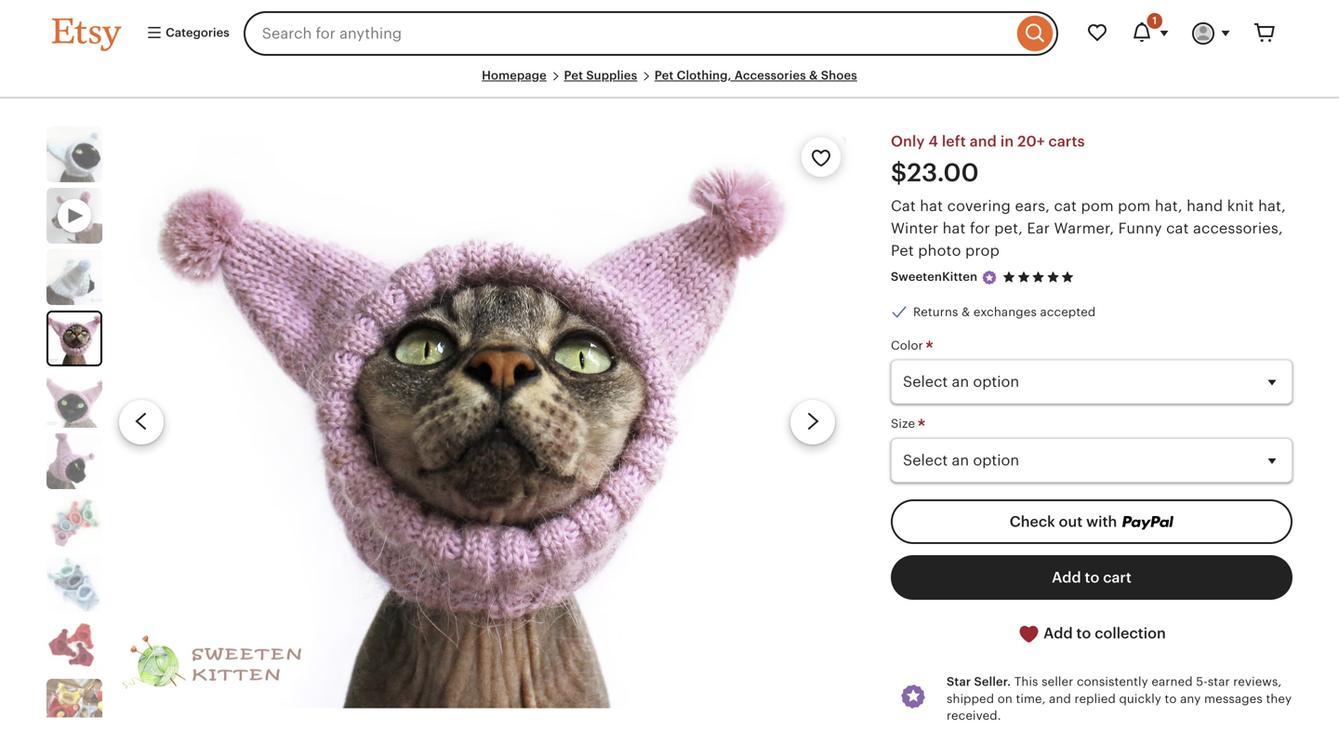 Task type: describe. For each thing, give the bounding box(es) containing it.
funny
[[1119, 220, 1163, 237]]

сat hat covering ears cat pom pom hat hand knit hat winter image 2 image
[[47, 249, 102, 305]]

covering
[[948, 198, 1011, 214]]

quickly
[[1120, 692, 1162, 706]]

collection
[[1095, 625, 1166, 642]]

supplies
[[586, 68, 638, 82]]

seller
[[1042, 675, 1074, 689]]

star seller.
[[947, 675, 1011, 689]]

menu bar containing homepage
[[52, 67, 1288, 99]]

check out with
[[1010, 513, 1121, 530]]

add for add to cart
[[1052, 569, 1082, 586]]

time,
[[1016, 692, 1046, 706]]

pet supplies link
[[564, 68, 638, 82]]

out
[[1059, 513, 1083, 530]]

knit
[[1228, 198, 1255, 214]]

сat hat covering ears, cat pom pom hat, hand knit hat, winter hat for pet, ear warmer, funny cat accessories, pet photo prop
[[891, 198, 1287, 259]]

1 horizontal spatial &
[[962, 305, 971, 319]]

pet clothing, accessories & shoes link
[[655, 68, 858, 82]]

color
[[891, 339, 927, 353]]

2 pom from the left
[[1118, 198, 1151, 214]]

сat
[[891, 198, 916, 214]]

сat hat covering ears cat pom pom hat hand knit hat winter image 8 image
[[47, 618, 102, 674]]

ears,
[[1015, 198, 1050, 214]]

20+
[[1018, 133, 1045, 150]]

to inside this seller consistently earned 5-star reviews, shipped on time, and replied quickly to any messages they received.
[[1165, 692, 1177, 706]]

сat hat covering ears cat pom pom hat hand knit hat winter image 9 image
[[47, 679, 102, 735]]

add to collection button
[[891, 611, 1293, 657]]

any
[[1181, 692, 1201, 706]]

accessories
[[735, 68, 806, 82]]

pet for pet clothing, accessories & shoes
[[655, 68, 674, 82]]

to for collection
[[1077, 625, 1092, 642]]

сat hat covering ears cat pom pom hat hand knit hat winter image 5 image
[[47, 434, 102, 490]]

shoes
[[821, 68, 858, 82]]

this seller consistently earned 5-star reviews, shipped on time, and replied quickly to any messages they received.
[[947, 675, 1292, 723]]

1 vertical spatial hat
[[943, 220, 966, 237]]

add for add to collection
[[1044, 625, 1073, 642]]

earned
[[1152, 675, 1193, 689]]

0 vertical spatial &
[[809, 68, 818, 82]]

accepted
[[1041, 305, 1096, 319]]

star
[[1208, 675, 1231, 689]]

this
[[1015, 675, 1039, 689]]

cart
[[1104, 569, 1132, 586]]

shipped
[[947, 692, 995, 706]]

1 horizontal spatial сat hat covering ears cat pom pom hat hand knit hat winter image 3 image
[[108, 136, 847, 708]]

1 hat, from the left
[[1155, 198, 1183, 214]]

1 pom from the left
[[1081, 198, 1114, 214]]

Search for anything text field
[[244, 11, 1013, 56]]

they
[[1267, 692, 1292, 706]]

returns & exchanges accepted
[[914, 305, 1096, 319]]

add to cart
[[1052, 569, 1132, 586]]

pet clothing, accessories & shoes
[[655, 68, 858, 82]]

pet inside сat hat covering ears, cat pom pom hat, hand knit hat, winter hat for pet, ear warmer, funny cat accessories, pet photo prop
[[891, 242, 914, 259]]

categories
[[163, 25, 230, 39]]

pet,
[[995, 220, 1023, 237]]

consistently
[[1077, 675, 1149, 689]]

reviews,
[[1234, 675, 1282, 689]]

check
[[1010, 513, 1056, 530]]

and inside this seller consistently earned 5-star reviews, shipped on time, and replied quickly to any messages they received.
[[1050, 692, 1072, 706]]

сat hat covering ears cat pom pom hat hand knit hat winter image 4 image
[[47, 372, 102, 428]]



Task type: locate. For each thing, give the bounding box(es) containing it.
1 button
[[1120, 11, 1181, 56]]

сat hat covering ears cat pom pom hat hand knit hat winter image 6 image
[[47, 495, 102, 551]]

cat down "hand"
[[1167, 220, 1189, 237]]

0 vertical spatial and
[[970, 133, 997, 150]]

ear
[[1027, 220, 1050, 237]]

pom
[[1081, 198, 1114, 214], [1118, 198, 1151, 214]]

pet supplies
[[564, 68, 638, 82]]

left
[[942, 133, 966, 150]]

hat, up the funny
[[1155, 198, 1183, 214]]

returns
[[914, 305, 959, 319]]

0 horizontal spatial &
[[809, 68, 818, 82]]

0 horizontal spatial сat hat covering ears cat pom pom hat hand knit hat winter image 3 image
[[48, 313, 100, 365]]

add to collection
[[1040, 625, 1166, 642]]

0 horizontal spatial pet
[[564, 68, 583, 82]]

pom up warmer,
[[1081, 198, 1114, 214]]

сat hat covering ears cat pom pom hat hand knit hat winter image 1 image
[[47, 127, 102, 183]]

2 vertical spatial to
[[1165, 692, 1177, 706]]

seller.
[[974, 675, 1011, 689]]

0 vertical spatial add
[[1052, 569, 1082, 586]]

and down seller
[[1050, 692, 1072, 706]]

1 horizontal spatial pet
[[655, 68, 674, 82]]

to down earned
[[1165, 692, 1177, 706]]

1 horizontal spatial and
[[1050, 692, 1072, 706]]

exchanges
[[974, 305, 1037, 319]]

0 vertical spatial hat
[[920, 198, 944, 214]]

hat, right knit
[[1259, 198, 1287, 214]]

cat
[[1055, 198, 1077, 214], [1167, 220, 1189, 237]]

0 horizontal spatial hat,
[[1155, 198, 1183, 214]]

carts
[[1049, 133, 1085, 150]]

replied
[[1075, 692, 1116, 706]]

categories banner
[[19, 0, 1321, 67]]

add
[[1052, 569, 1082, 586], [1044, 625, 1073, 642]]

size
[[891, 417, 919, 431]]

pet left supplies
[[564, 68, 583, 82]]

pet for pet supplies
[[564, 68, 583, 82]]

sweetenkitten
[[891, 270, 978, 284]]

hat
[[920, 198, 944, 214], [943, 220, 966, 237]]

& left shoes
[[809, 68, 818, 82]]

in
[[1001, 133, 1014, 150]]

to left collection
[[1077, 625, 1092, 642]]

add up seller
[[1044, 625, 1073, 642]]

hand
[[1187, 198, 1224, 214]]

clothing,
[[677, 68, 732, 82]]

1 vertical spatial add
[[1044, 625, 1073, 642]]

1 horizontal spatial hat,
[[1259, 198, 1287, 214]]

5-
[[1197, 675, 1208, 689]]

& right returns
[[962, 305, 971, 319]]

pet left clothing,
[[655, 68, 674, 82]]

to
[[1085, 569, 1100, 586], [1077, 625, 1092, 642], [1165, 692, 1177, 706]]

сat hat covering ears cat pom pom hat hand knit hat winter image 7 image
[[47, 557, 102, 612]]

1 vertical spatial cat
[[1167, 220, 1189, 237]]

0 vertical spatial cat
[[1055, 198, 1077, 214]]

pom up the funny
[[1118, 198, 1151, 214]]

2 horizontal spatial pet
[[891, 242, 914, 259]]

4
[[929, 133, 939, 150]]

warmer,
[[1055, 220, 1115, 237]]

2 hat, from the left
[[1259, 198, 1287, 214]]

0 horizontal spatial and
[[970, 133, 997, 150]]

1 vertical spatial to
[[1077, 625, 1092, 642]]

0 vertical spatial to
[[1085, 569, 1100, 586]]

sweetenkitten link
[[891, 270, 978, 284]]

1 vertical spatial &
[[962, 305, 971, 319]]

1
[[1153, 15, 1157, 27]]

$23.00
[[891, 158, 979, 187]]

received.
[[947, 709, 1002, 723]]

1 horizontal spatial pom
[[1118, 198, 1151, 214]]

pet
[[564, 68, 583, 82], [655, 68, 674, 82], [891, 242, 914, 259]]

0 horizontal spatial cat
[[1055, 198, 1077, 214]]

categories button
[[132, 17, 238, 50]]

for
[[970, 220, 991, 237]]

1 vertical spatial and
[[1050, 692, 1072, 706]]

winter
[[891, 220, 939, 237]]

add inside button
[[1044, 625, 1073, 642]]

to for cart
[[1085, 569, 1100, 586]]

1 horizontal spatial cat
[[1167, 220, 1189, 237]]

None search field
[[244, 11, 1059, 56]]

0 horizontal spatial pom
[[1081, 198, 1114, 214]]

add left cart
[[1052, 569, 1082, 586]]

&
[[809, 68, 818, 82], [962, 305, 971, 319]]

to inside button
[[1085, 569, 1100, 586]]

сat hat covering ears cat pom pom hat hand knit hat winter image 3 image
[[108, 136, 847, 708], [48, 313, 100, 365]]

add to cart button
[[891, 555, 1293, 600]]

add inside button
[[1052, 569, 1082, 586]]

star
[[947, 675, 971, 689]]

messages
[[1205, 692, 1263, 706]]

menu bar
[[52, 67, 1288, 99]]

with
[[1087, 513, 1118, 530]]

on
[[998, 692, 1013, 706]]

pet down winter
[[891, 242, 914, 259]]

none search field inside categories banner
[[244, 11, 1059, 56]]

star_seller image
[[982, 269, 998, 286]]

hat,
[[1155, 198, 1183, 214], [1259, 198, 1287, 214]]

check out with button
[[891, 499, 1293, 544]]

to left cart
[[1085, 569, 1100, 586]]

accessories,
[[1194, 220, 1284, 237]]

cat up warmer,
[[1055, 198, 1077, 214]]

and inside only 4 left and in 20+ carts $23.00
[[970, 133, 997, 150]]

to inside button
[[1077, 625, 1092, 642]]

photo
[[918, 242, 962, 259]]

hat up winter
[[920, 198, 944, 214]]

hat left for
[[943, 220, 966, 237]]

and
[[970, 133, 997, 150], [1050, 692, 1072, 706]]

prop
[[966, 242, 1000, 259]]

homepage link
[[482, 68, 547, 82]]

homepage
[[482, 68, 547, 82]]

only 4 left and in 20+ carts $23.00
[[891, 133, 1085, 187]]

and left "in"
[[970, 133, 997, 150]]

only
[[891, 133, 925, 150]]



Task type: vqa. For each thing, say whether or not it's contained in the screenshot.
like related to (30.3k)
no



